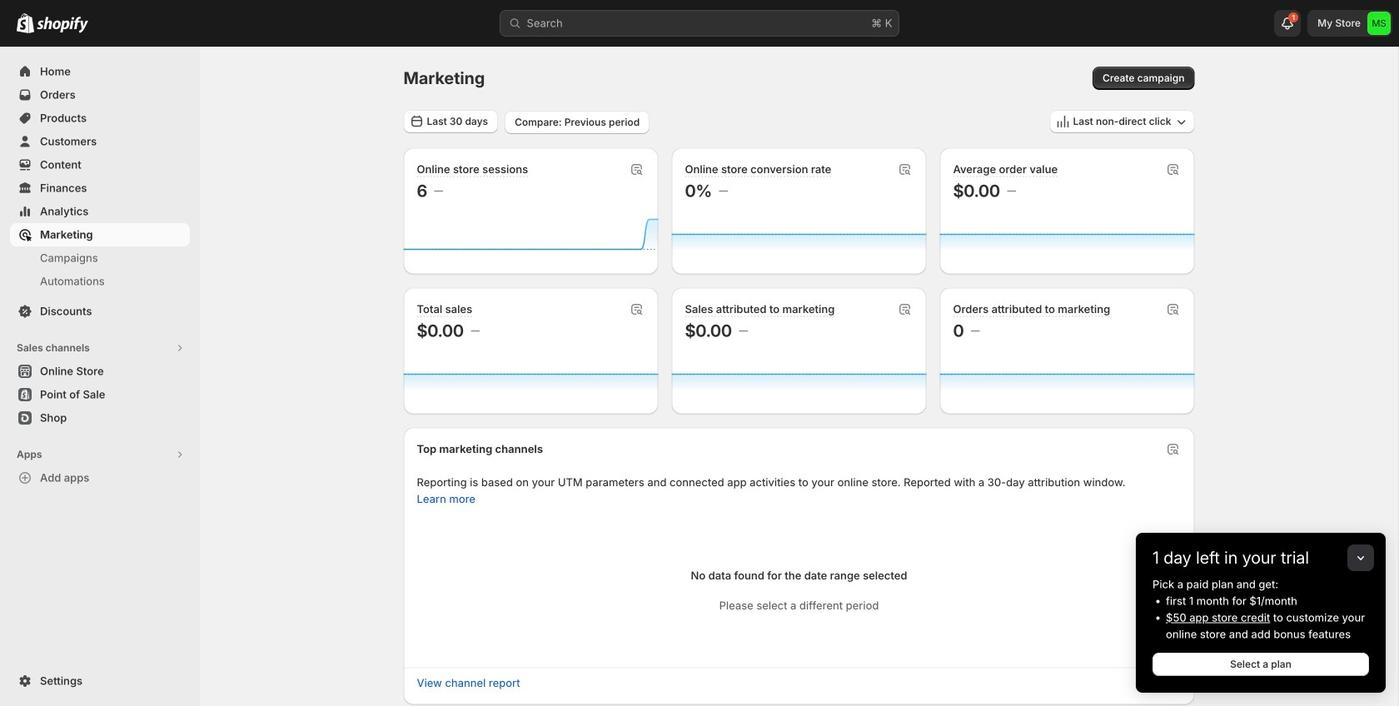 Task type: describe. For each thing, give the bounding box(es) containing it.
my store image
[[1368, 12, 1391, 35]]

shopify image
[[37, 16, 88, 33]]

shopify image
[[17, 13, 34, 33]]



Task type: vqa. For each thing, say whether or not it's contained in the screenshot.
the rightmost SHOPIFY image
yes



